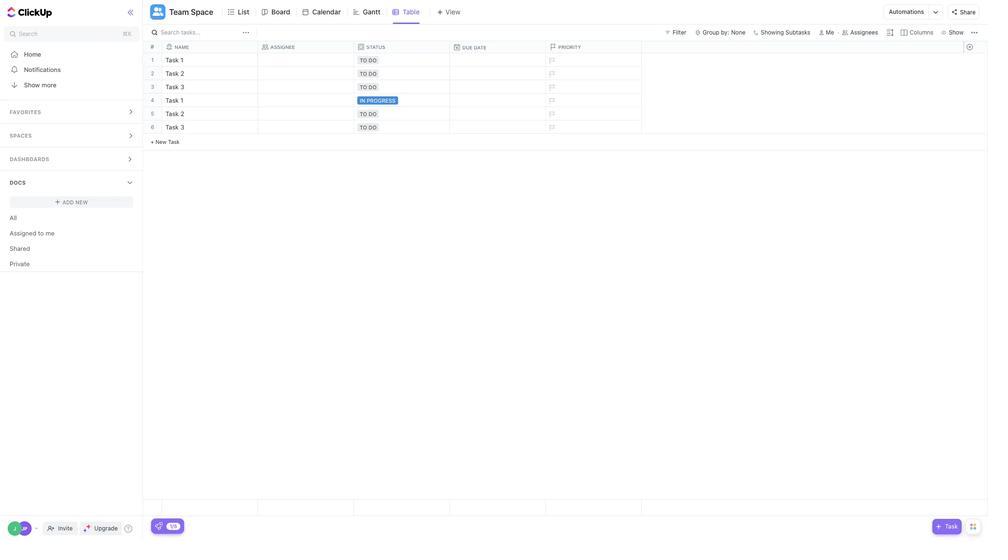 Task type: vqa. For each thing, say whether or not it's contained in the screenshot.


Task type: locate. For each thing, give the bounding box(es) containing it.
user group image
[[152, 7, 163, 16]]

row containing name
[[162, 41, 644, 53]]

1 down name
[[181, 56, 183, 64]]

‎task 2
[[166, 70, 184, 77]]

6 set priority element from the top
[[545, 121, 559, 135]]

‎task
[[166, 56, 179, 64], [166, 70, 179, 77]]

view button
[[429, 6, 463, 18]]

add
[[62, 199, 74, 205]]

1 for task 1
[[181, 96, 183, 104]]

‎task 1
[[166, 56, 183, 64]]

to for 3rd set priority element from the top of the "row group" containing ‎task 1
[[360, 84, 367, 90]]

set priority image for 1
[[545, 94, 559, 108]]

team space button
[[166, 1, 213, 23]]

search
[[161, 29, 180, 36], [19, 30, 38, 37]]

3 set priority image from the top
[[545, 121, 559, 135]]

4 set priority element from the top
[[545, 94, 559, 108]]

show inside sidebar navigation
[[24, 81, 40, 89]]

2 down ‎task 1 at the top left
[[181, 70, 184, 77]]

set priority image
[[545, 54, 559, 68], [545, 107, 559, 122], [545, 121, 559, 135]]

0 vertical spatial show
[[949, 29, 964, 36]]

dropdown menu image
[[450, 500, 546, 516]]

columns button
[[898, 27, 939, 38]]

do for set priority image corresponding to 2
[[369, 111, 377, 117]]

5 to do from the top
[[360, 124, 377, 131]]

onboarding checklist button image
[[155, 523, 163, 530]]

task 3 for 3rd set priority element from the top of the "row group" containing ‎task 1
[[166, 83, 184, 91]]

new
[[75, 199, 88, 205]]

to do cell
[[354, 53, 450, 66], [354, 67, 450, 80], [354, 80, 450, 93], [354, 107, 450, 120], [354, 120, 450, 133]]

3
[[181, 83, 184, 91], [151, 83, 154, 90], [181, 123, 184, 131]]

3 do from the top
[[369, 84, 377, 90]]

group
[[703, 29, 720, 36]]

task 3 down the task 2
[[166, 123, 184, 131]]

set priority image for 3
[[545, 121, 559, 135]]

me
[[46, 229, 54, 237]]

do
[[369, 57, 377, 63], [369, 71, 377, 77], [369, 84, 377, 90], [369, 111, 377, 117], [369, 124, 377, 131]]

4 to do cell from the top
[[354, 107, 450, 120]]

3 down ‎task 2
[[181, 83, 184, 91]]

search for search
[[19, 30, 38, 37]]

4 to do from the top
[[360, 111, 377, 117]]

showing subtasks button
[[751, 27, 814, 38]]

press space to select this row. row containing 4
[[143, 94, 162, 107]]

1 vertical spatial task 3
[[166, 123, 184, 131]]

1 to do from the top
[[360, 57, 377, 63]]

2
[[181, 70, 184, 77], [151, 70, 154, 76], [181, 110, 184, 118]]

6
[[151, 124, 154, 130]]

row group
[[143, 53, 162, 151], [162, 53, 642, 151], [964, 53, 988, 151]]

share button
[[948, 4, 980, 20]]

1 row group from the left
[[143, 53, 162, 151]]

1 vertical spatial show
[[24, 81, 40, 89]]

status column header
[[354, 41, 452, 53]]

due date column header
[[450, 41, 548, 53]]

Search tasks... text field
[[161, 26, 240, 39]]

5 do from the top
[[369, 124, 377, 131]]

filter button
[[661, 27, 691, 38]]

1 set priority image from the top
[[545, 67, 559, 82]]

board
[[272, 8, 290, 16]]

to for sixth set priority element from the bottom
[[360, 57, 367, 63]]

‎task up ‎task 2
[[166, 56, 179, 64]]

1 vertical spatial ‎task
[[166, 70, 179, 77]]

task
[[166, 83, 179, 91], [166, 96, 179, 104], [166, 110, 179, 118], [166, 123, 179, 131], [168, 139, 180, 145], [946, 523, 958, 530]]

4 do from the top
[[369, 111, 377, 117]]

grid containing ‎task 1
[[143, 41, 989, 516]]

automations button
[[885, 5, 929, 19]]

to do for set priority image corresponding to 2
[[360, 111, 377, 117]]

row inside grid
[[162, 41, 644, 53]]

3 set priority image from the top
[[545, 94, 559, 108]]

date
[[474, 45, 487, 50]]

subtasks
[[786, 29, 811, 36]]

assignee button
[[258, 44, 354, 50]]

5 to do cell from the top
[[354, 120, 450, 133]]

grid
[[143, 41, 989, 516]]

row group containing ‎task 1
[[162, 53, 642, 151]]

show for show
[[949, 29, 964, 36]]

to for 6th set priority element from the top of the "row group" containing ‎task 1
[[360, 124, 367, 131]]

0 vertical spatial ‎task
[[166, 56, 179, 64]]

share
[[960, 8, 976, 16]]

2 down task 1
[[181, 110, 184, 118]]

1 up the task 2
[[181, 96, 183, 104]]

assignees button
[[838, 27, 883, 38]]

search inside sidebar navigation
[[19, 30, 38, 37]]

2 for ‎task
[[181, 70, 184, 77]]

j
[[13, 526, 16, 532]]

search up name
[[161, 29, 180, 36]]

0 vertical spatial task 3
[[166, 83, 184, 91]]

set priority image for 2
[[545, 67, 559, 82]]

to
[[360, 57, 367, 63], [360, 71, 367, 77], [360, 84, 367, 90], [360, 111, 367, 117], [360, 124, 367, 131], [38, 229, 44, 237]]

2 ‎task from the top
[[166, 70, 179, 77]]

automations
[[889, 8, 924, 15]]

1 horizontal spatial show
[[949, 29, 964, 36]]

1 horizontal spatial search
[[161, 29, 180, 36]]

1 task 3 from the top
[[166, 83, 184, 91]]

due date
[[463, 45, 487, 50]]

#
[[150, 43, 154, 50]]

1 set priority image from the top
[[545, 54, 559, 68]]

due date button
[[450, 44, 546, 51]]

press space to select this row. row containing task 1
[[162, 94, 642, 108]]

to do
[[360, 57, 377, 63], [360, 71, 377, 77], [360, 84, 377, 90], [360, 111, 377, 117], [360, 124, 377, 131]]

row
[[162, 41, 644, 53]]

set priority image for 2
[[545, 107, 559, 122]]

name column header
[[162, 41, 260, 53]]

cell
[[258, 53, 354, 66], [450, 53, 546, 66], [258, 67, 354, 80], [450, 67, 546, 80], [258, 80, 354, 93], [450, 80, 546, 93], [258, 94, 354, 107], [450, 94, 546, 107], [258, 107, 354, 120], [450, 107, 546, 120], [258, 120, 354, 133], [450, 120, 546, 133]]

table
[[403, 8, 420, 16]]

task for third set priority element from the bottom
[[166, 96, 179, 104]]

0 horizontal spatial search
[[19, 30, 38, 37]]

team space
[[169, 8, 213, 16]]

calendar link
[[312, 0, 345, 24]]

priority button
[[546, 44, 642, 50]]

set priority image
[[545, 67, 559, 82], [545, 81, 559, 95], [545, 94, 559, 108]]

2 row group from the left
[[162, 53, 642, 151]]

5
[[151, 110, 154, 117]]

2 task 3 from the top
[[166, 123, 184, 131]]

1 inside '1 2 3 4 5 6'
[[151, 57, 154, 63]]

by:
[[721, 29, 730, 36]]

2 set priority image from the top
[[545, 107, 559, 122]]

2 inside '1 2 3 4 5 6'
[[151, 70, 154, 76]]

3 up 4
[[151, 83, 154, 90]]

tasks...
[[181, 29, 201, 36]]

search up home
[[19, 30, 38, 37]]

task 3
[[166, 83, 184, 91], [166, 123, 184, 131]]

show down share button
[[949, 29, 964, 36]]

add new
[[62, 199, 88, 205]]

1 2 3 4 5 6
[[151, 57, 154, 130]]

to do for 1's set priority image
[[360, 57, 377, 63]]

1
[[181, 56, 183, 64], [151, 57, 154, 63], [181, 96, 183, 104]]

‎task down ‎task 1 at the top left
[[166, 70, 179, 77]]

to do cell for set priority image corresponding to 3
[[354, 120, 450, 133]]

1 down '#'
[[151, 57, 154, 63]]

show inside "dropdown button"
[[949, 29, 964, 36]]

favorites
[[10, 109, 41, 115]]

show left more
[[24, 81, 40, 89]]

favorites button
[[0, 100, 143, 123]]

gantt link
[[363, 0, 384, 24]]

list link
[[238, 0, 253, 24]]

columns
[[910, 29, 934, 36]]

3 down the task 2
[[181, 123, 184, 131]]

board link
[[272, 0, 294, 24]]

3 set priority element from the top
[[545, 81, 559, 95]]

show
[[949, 29, 964, 36], [24, 81, 40, 89]]

1 ‎task from the top
[[166, 56, 179, 64]]

task 3 down ‎task 2
[[166, 83, 184, 91]]

press space to select this row. row containing 5
[[143, 107, 162, 120]]

1/5
[[170, 523, 177, 529]]

0 horizontal spatial show
[[24, 81, 40, 89]]

sparkle svg 2 image
[[83, 529, 87, 532]]

do for set priority image corresponding to 3
[[369, 124, 377, 131]]

2 set priority image from the top
[[545, 81, 559, 95]]

press space to select this row. row containing ‎task 1
[[162, 53, 642, 68]]

1 to do cell from the top
[[354, 53, 450, 66]]

search for search tasks...
[[161, 29, 180, 36]]

set priority image for 1
[[545, 54, 559, 68]]

set priority element
[[545, 54, 559, 68], [545, 67, 559, 82], [545, 81, 559, 95], [545, 94, 559, 108], [545, 107, 559, 122], [545, 121, 559, 135]]

spaces
[[10, 132, 32, 139]]

none
[[732, 29, 746, 36]]

2 left ‎task 2
[[151, 70, 154, 76]]

3 row group from the left
[[964, 53, 988, 151]]

calendar
[[312, 8, 341, 16]]

1 do from the top
[[369, 57, 377, 63]]

to for 5th set priority element from the top of the "row group" containing ‎task 1
[[360, 111, 367, 117]]

press space to select this row. row containing 6
[[143, 120, 162, 134]]

task 3 for 6th set priority element from the top of the "row group" containing ‎task 1
[[166, 123, 184, 131]]

press space to select this row. row
[[143, 53, 162, 67], [162, 53, 642, 68], [964, 53, 988, 67], [143, 67, 162, 80], [162, 67, 642, 82], [964, 67, 988, 80], [143, 80, 162, 94], [162, 80, 642, 95], [964, 80, 988, 94], [143, 94, 162, 107], [162, 94, 642, 108], [964, 94, 988, 107], [143, 107, 162, 120], [162, 107, 642, 122], [964, 107, 988, 120], [143, 120, 162, 134], [162, 120, 642, 135], [964, 120, 988, 134], [162, 500, 642, 516], [964, 500, 988, 516]]

sidebar navigation
[[0, 0, 145, 541]]



Task type: describe. For each thing, give the bounding box(es) containing it.
team
[[169, 8, 189, 16]]

2 to do cell from the top
[[354, 67, 450, 80]]

notifications
[[24, 66, 61, 73]]

me
[[826, 29, 834, 36]]

task for 6th set priority element from the top of the "row group" containing ‎task 1
[[166, 123, 179, 131]]

assigned
[[10, 229, 36, 237]]

assignee column header
[[258, 41, 356, 53]]

dashboards
[[10, 156, 49, 162]]

docs
[[10, 179, 26, 186]]

show more
[[24, 81, 56, 89]]

2 for task
[[181, 110, 184, 118]]

search tasks...
[[161, 29, 201, 36]]

2 for 1
[[151, 70, 154, 76]]

upgrade
[[94, 525, 118, 532]]

in
[[360, 97, 365, 104]]

name button
[[162, 44, 258, 50]]

list
[[238, 8, 249, 16]]

private
[[10, 260, 30, 268]]

priority column header
[[546, 41, 644, 53]]

3 to do from the top
[[360, 84, 377, 90]]

to do cell for 1's set priority image
[[354, 53, 450, 66]]

home
[[24, 50, 41, 58]]

more
[[42, 81, 56, 89]]

3 to do cell from the top
[[354, 80, 450, 93]]

show button
[[939, 27, 967, 38]]

shared
[[10, 244, 30, 252]]

table link
[[403, 0, 424, 24]]

all
[[10, 214, 17, 221]]

1 set priority element from the top
[[545, 54, 559, 68]]

⌘k
[[123, 30, 132, 37]]

in progress cell
[[354, 94, 450, 107]]

2 set priority element from the top
[[545, 67, 559, 82]]

notifications link
[[0, 62, 143, 77]]

press space to select this row. row containing 3
[[143, 80, 162, 94]]

task for 5th set priority element from the top of the "row group" containing ‎task 1
[[166, 110, 179, 118]]

1 for ‎task 1
[[181, 56, 183, 64]]

home link
[[0, 47, 143, 62]]

to for 5th set priority element from the bottom
[[360, 71, 367, 77]]

new
[[156, 139, 167, 145]]

2 to do from the top
[[360, 71, 377, 77]]

progress
[[367, 97, 396, 104]]

showing
[[761, 29, 784, 36]]

view
[[446, 8, 461, 16]]

space
[[191, 8, 213, 16]]

row group containing 1 2 3 4 5 6
[[143, 53, 162, 151]]

press space to select this row. row containing ‎task 2
[[162, 67, 642, 82]]

press space to select this row. row containing 2
[[143, 67, 162, 80]]

assigned to me
[[10, 229, 54, 237]]

assignees
[[851, 29, 878, 36]]

me button
[[816, 27, 838, 38]]

2 do from the top
[[369, 71, 377, 77]]

set priority image for 3
[[545, 81, 559, 95]]

onboarding checklist button element
[[155, 523, 163, 530]]

show for show more
[[24, 81, 40, 89]]

4
[[151, 97, 154, 103]]

to inside sidebar navigation
[[38, 229, 44, 237]]

5 set priority element from the top
[[545, 107, 559, 122]]

upgrade link
[[79, 522, 122, 536]]

invite
[[58, 525, 73, 532]]

due
[[463, 45, 473, 50]]

task 1
[[166, 96, 183, 104]]

do for 1's set priority image
[[369, 57, 377, 63]]

name
[[175, 44, 189, 50]]

press space to select this row. row containing task 2
[[162, 107, 642, 122]]

priority
[[559, 44, 581, 50]]

press space to select this row. row containing 1
[[143, 53, 162, 67]]

showing subtasks
[[761, 29, 811, 36]]

group by: none
[[703, 29, 746, 36]]

task 2
[[166, 110, 184, 118]]

to do for set priority image corresponding to 3
[[360, 124, 377, 131]]

filter
[[673, 29, 687, 36]]

sparkle svg 1 image
[[86, 524, 91, 529]]

3 for to do cell related to set priority image corresponding to 3
[[181, 123, 184, 131]]

jp
[[22, 526, 27, 532]]

status
[[367, 44, 386, 50]]

‎task for ‎task 1
[[166, 56, 179, 64]]

in progress
[[360, 97, 396, 104]]

3 inside '1 2 3 4 5 6'
[[151, 83, 154, 90]]

to do cell for set priority image corresponding to 2
[[354, 107, 450, 120]]

‎task for ‎task 2
[[166, 70, 179, 77]]

assignee
[[271, 44, 295, 50]]

task for 3rd set priority element from the top of the "row group" containing ‎task 1
[[166, 83, 179, 91]]

new task
[[156, 139, 180, 145]]

status button
[[354, 44, 450, 50]]

3 for third to do cell from the bottom
[[181, 83, 184, 91]]

gantt
[[363, 8, 381, 16]]



